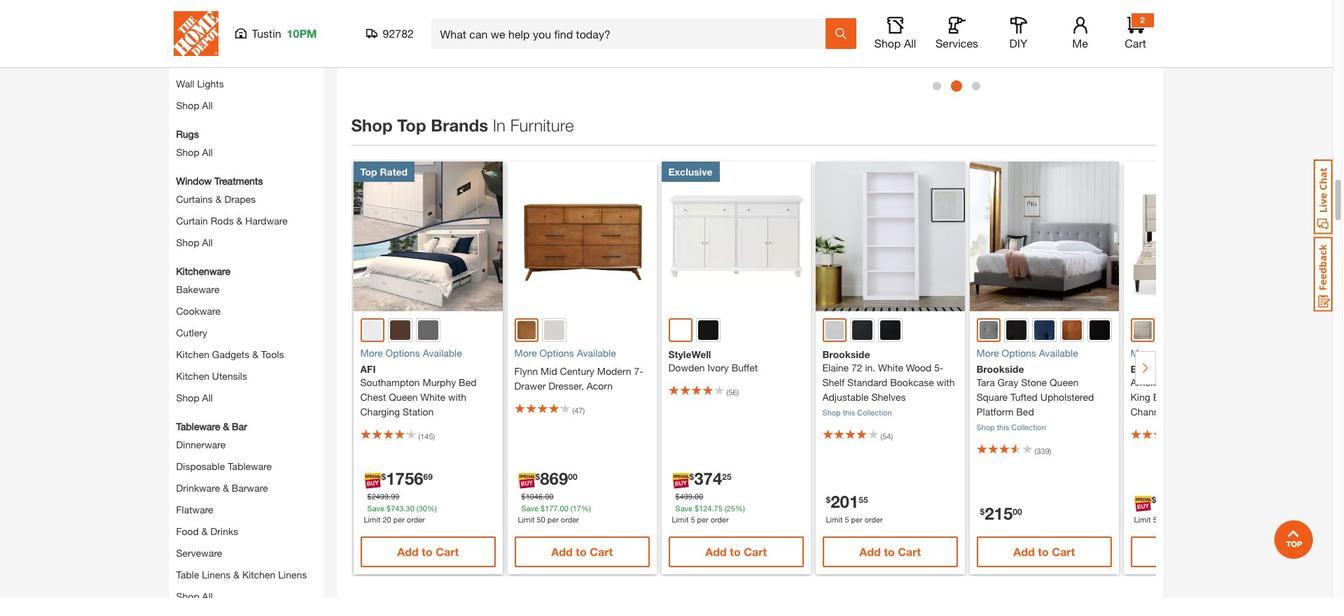 Task type: locate. For each thing, give the bounding box(es) containing it.
3 add from the left
[[705, 546, 727, 559]]

wall lights link
[[176, 78, 224, 90]]

2 horizontal spatial %)
[[735, 504, 745, 513]]

2 per from the left
[[547, 516, 559, 525]]

$ for 201
[[826, 495, 831, 506]]

0 horizontal spatial linens
[[202, 569, 231, 581]]

3 %) from the left
[[735, 504, 745, 513]]

disposable tableware
[[176, 461, 272, 473]]

0 horizontal spatial bed
[[459, 377, 477, 389]]

all down kitchen utensils link
[[202, 392, 213, 404]]

more options available up amelia upholstered
[[1131, 348, 1232, 360]]

3 add to cart button from the left
[[668, 537, 804, 568]]

0 horizontal spatial collection
[[857, 409, 892, 418]]

2499
[[372, 493, 389, 502]]

%) down 69 at the bottom left of the page
[[427, 504, 437, 513]]

save inside $ 2499 . 99 save $ 743 . 30 ( 30 %) limit 20 per order
[[367, 504, 384, 513]]

brookside inside brookside elaine 72 in. white wood 5- shelf standard bookcase with adjustable shelves shop this collection
[[823, 349, 870, 361]]

177
[[545, 504, 558, 513]]

brookside up amelia upholstered
[[1131, 364, 1178, 376]]

kitchen gadgets & tools link
[[176, 349, 284, 361]]

in.
[[865, 362, 876, 374]]

shop all down curtain
[[176, 237, 213, 249]]

curtains & drapes
[[176, 193, 256, 205]]

5 limit from the left
[[1134, 516, 1151, 525]]

shop all down kitchen utensils link
[[176, 392, 213, 404]]

cookware
[[176, 305, 221, 317]]

1 limit from the left
[[364, 516, 381, 525]]

more options available up century
[[514, 348, 616, 360]]

more up afi in the bottom left of the page
[[360, 348, 383, 360]]

queen up upholstered
[[1050, 377, 1079, 389]]

the home depot logo image
[[173, 11, 218, 56]]

save down "499" at the bottom right
[[675, 504, 693, 513]]

brookside inside "brookside tara gray stone queen square tufted upholstered platform bed shop this collection"
[[977, 364, 1024, 376]]

add down $ 215 00
[[1014, 546, 1035, 559]]

stylewell
[[668, 349, 711, 361]]

white inside afi southampton murphy bed chest queen white with charging station
[[420, 392, 446, 404]]

1 horizontal spatial white
[[878, 362, 903, 374]]

( down "brookside tara gray stone queen square tufted upholstered platform bed shop this collection"
[[1035, 447, 1037, 456]]

2 vertical spatial bed
[[1016, 406, 1034, 418]]

3 more options available from the left
[[977, 348, 1078, 360]]

add to cart button down limit 5 per order
[[823, 537, 958, 568]]

brookside up gray at the bottom right
[[977, 364, 1024, 376]]

shop inside "brookside tara gray stone queen square tufted upholstered platform bed shop this collection"
[[977, 423, 995, 432]]

25 right 75
[[727, 504, 735, 513]]

all up window treatments
[[202, 146, 213, 158]]

1 available from the left
[[577, 348, 616, 360]]

white image right acorn icon
[[544, 321, 564, 341]]

add
[[397, 546, 419, 559], [551, 546, 573, 559], [705, 546, 727, 559], [860, 546, 881, 559], [1014, 546, 1035, 559]]

3 more options available link from the left
[[977, 346, 1112, 361]]

2 table from the top
[[176, 569, 199, 581]]

30
[[406, 504, 414, 513], [419, 504, 427, 513]]

0 horizontal spatial black image
[[880, 321, 900, 341]]

collection down 'shelves'
[[857, 409, 892, 418]]

available down grey image on the bottom of page
[[423, 348, 462, 360]]

more options available down 'charcoal' image
[[977, 348, 1078, 360]]

diy button
[[996, 17, 1041, 50]]

station
[[403, 406, 434, 418]]

this down platform
[[997, 423, 1009, 432]]

1 vertical spatial shop this collection link
[[977, 423, 1046, 432]]

cream image
[[1134, 321, 1152, 340]]

0 vertical spatial table
[[176, 56, 199, 68]]

stylewell dowden ivory buffet
[[668, 349, 758, 374]]

3 save from the left
[[675, 504, 693, 513]]

1 horizontal spatial linens
[[278, 569, 307, 581]]

per down 743
[[393, 516, 405, 525]]

1 vertical spatial lights
[[197, 78, 224, 90]]

options
[[540, 348, 574, 360], [386, 348, 420, 360], [1002, 348, 1036, 360], [1156, 348, 1191, 360]]

( 145 )
[[418, 432, 435, 442]]

1 vertical spatial queen
[[389, 392, 418, 404]]

all down rods
[[202, 237, 213, 249]]

add to cart button down 75
[[668, 537, 804, 568]]

1 vertical spatial bed
[[1153, 392, 1171, 404]]

2 to from the left
[[576, 546, 587, 559]]

table for table lamps
[[176, 56, 199, 68]]

tustin
[[252, 27, 281, 40]]

1 vertical spatial lamps
[[202, 56, 232, 68]]

per down 342
[[1164, 516, 1175, 525]]

3 add to cart from the left
[[705, 546, 767, 559]]

per inside $ 2499 . 99 save $ 743 . 30 ( 30 %) limit 20 per order
[[393, 516, 405, 525]]

save inside "$ 499 . 00 save $ 124 . 75 ( 25 %) limit 5 per order"
[[675, 504, 693, 513]]

with
[[937, 377, 955, 389], [448, 392, 466, 404], [1174, 392, 1192, 404]]

limit inside $ 1046 . 00 save $ 177 . 00 ( 17 %) limit 50 per order
[[518, 516, 535, 525]]

flynn mid century modern 7- drawer dresser, acorn
[[514, 366, 643, 392]]

amelia upholstered cream king bed with horizontal channels image
[[1124, 162, 1273, 311]]

collection inside "brookside tara gray stone queen square tufted upholstered platform bed shop this collection"
[[1011, 423, 1046, 432]]

shelves
[[872, 392, 906, 404]]

adjustable
[[823, 392, 869, 404]]

1 vertical spatial kitchen
[[176, 370, 209, 382]]

shop top brands in furniture
[[351, 116, 574, 135]]

tableware up dinnerware link
[[176, 421, 220, 433]]

2 more options available from the left
[[360, 348, 462, 360]]

$ 1756 69
[[381, 470, 433, 489]]

kitchen
[[176, 349, 209, 361], [176, 370, 209, 382], [242, 569, 276, 581]]

white down murphy
[[420, 392, 446, 404]]

hardware
[[245, 215, 288, 227]]

per down the $ 201 55
[[851, 516, 863, 525]]

shop all for 4th shop all link from the top of the page
[[176, 392, 213, 404]]

) down 'shelves'
[[891, 432, 893, 442]]

2 save from the left
[[521, 504, 539, 513]]

top rated
[[360, 166, 408, 178]]

shop all link down wall lights link
[[176, 99, 213, 111]]

add to cart button for 374
[[668, 537, 804, 568]]

available for ( 339 )
[[1039, 348, 1078, 360]]

bed right murphy
[[459, 377, 477, 389]]

0 vertical spatial queen
[[1050, 377, 1079, 389]]

shop all link down the "rugs"
[[176, 146, 213, 158]]

$ inside the $ 201 55
[[826, 495, 831, 506]]

save down '1046'
[[521, 504, 539, 513]]

options up mid
[[540, 348, 574, 360]]

2 add to cart from the left
[[551, 546, 613, 559]]

0 vertical spatial this
[[843, 409, 855, 418]]

0 horizontal spatial with
[[448, 392, 466, 404]]

5 order from the left
[[1177, 516, 1195, 525]]

options down 'charcoal' image
[[1002, 348, 1036, 360]]

ceiling
[[176, 13, 206, 24]]

more options available for ( 339 )
[[977, 348, 1078, 360]]

order down 17
[[561, 516, 579, 525]]

white image left dark gray image
[[825, 321, 844, 340]]

1 shop all link from the top
[[176, 99, 213, 111]]

0 vertical spatial top
[[397, 116, 426, 135]]

table down serveware
[[176, 569, 199, 581]]

more down cream image
[[1131, 348, 1153, 360]]

2 %) from the left
[[581, 504, 591, 513]]

1 vertical spatial table
[[176, 569, 199, 581]]

save for 1756
[[367, 504, 384, 513]]

order down 55
[[865, 516, 883, 525]]

per down 124
[[697, 516, 709, 525]]

2 horizontal spatial with
[[1174, 392, 1192, 404]]

2 add to cart button from the left
[[514, 537, 650, 568]]

tableware up barware
[[228, 461, 272, 473]]

4 more options available link from the left
[[1131, 346, 1266, 361]]

with down murphy
[[448, 392, 466, 404]]

1 %) from the left
[[427, 504, 437, 513]]

0 vertical spatial white
[[878, 362, 903, 374]]

available up modern
[[577, 348, 616, 360]]

dowden ivory buffet image
[[661, 162, 811, 311]]

1 vertical spatial collection
[[1011, 423, 1046, 432]]

add to cart down limit 5 per order
[[860, 546, 921, 559]]

1 more options available link from the left
[[514, 346, 650, 361]]

%) inside $ 1046 . 00 save $ 177 . 00 ( 17 %) limit 50 per order
[[581, 504, 591, 513]]

save inside $ 1046 . 00 save $ 177 . 00 ( 17 %) limit 50 per order
[[521, 504, 539, 513]]

with down amelia upholstered
[[1174, 392, 1192, 404]]

0 horizontal spatial 50
[[537, 516, 545, 525]]

1 5 from the left
[[691, 516, 695, 525]]

shop all left services
[[874, 36, 916, 50]]

queen inside afi southampton murphy bed chest queen white with charging station
[[389, 392, 418, 404]]

king
[[1131, 392, 1151, 404]]

1 horizontal spatial collection
[[1011, 423, 1046, 432]]

1 more options available from the left
[[514, 348, 616, 360]]

per
[[393, 516, 405, 525], [547, 516, 559, 525], [697, 516, 709, 525], [851, 516, 863, 525], [1164, 516, 1175, 525]]

00 inside "$ 499 . 00 save $ 124 . 75 ( 25 %) limit 5 per order"
[[695, 493, 703, 502]]

3 limit from the left
[[672, 516, 689, 525]]

2 horizontal spatial bed
[[1153, 392, 1171, 404]]

1 more from the left
[[514, 348, 537, 360]]

lights for wall lights
[[197, 78, 224, 90]]

869
[[540, 470, 568, 489]]

1 horizontal spatial brookside
[[977, 364, 1024, 376]]

0 vertical spatial tableware
[[176, 421, 220, 433]]

2 horizontal spatial save
[[675, 504, 693, 513]]

all for 4th shop all link from the top of the page
[[202, 392, 213, 404]]

1 table from the top
[[176, 56, 199, 68]]

add to cart button down $ 2499 . 99 save $ 743 . 30 ( 30 %) limit 20 per order
[[360, 537, 496, 568]]

curtains & drapes link
[[176, 193, 256, 205]]

collection up ( 339 )
[[1011, 423, 1046, 432]]

with inside brookside elaine 72 in. white wood 5- shelf standard bookcase with adjustable shelves shop this collection
[[937, 377, 955, 389]]

shop all down wall lights link
[[176, 99, 213, 111]]

order inside $ 2499 . 99 save $ 743 . 30 ( 30 %) limit 20 per order
[[407, 516, 425, 525]]

2 black image from the left
[[1090, 321, 1110, 341]]

4 more from the left
[[1131, 348, 1153, 360]]

0 horizontal spatial this
[[843, 409, 855, 418]]

$ inside $ 215 00
[[980, 507, 985, 517]]

this down "adjustable"
[[843, 409, 855, 418]]

( right 177
[[571, 504, 573, 513]]

%) inside "$ 499 . 00 save $ 124 . 75 ( 25 %) limit 5 per order"
[[735, 504, 745, 513]]

25 up 75
[[722, 472, 732, 483]]

feedback link image
[[1314, 237, 1333, 312]]

1 vertical spatial this
[[997, 423, 1009, 432]]

1 horizontal spatial shop this collection link
[[977, 423, 1046, 432]]

374
[[694, 470, 722, 489]]

1 horizontal spatial 5
[[845, 516, 849, 525]]

( right 743
[[417, 504, 419, 513]]

3 to from the left
[[730, 546, 741, 559]]

2 available from the left
[[423, 348, 462, 360]]

0 horizontal spatial top
[[360, 166, 377, 178]]

more options available for ( 145 )
[[360, 348, 462, 360]]

$ inside $ 1756 69
[[381, 472, 386, 483]]

( inside "$ 499 . 00 save $ 124 . 75 ( 25 %) limit 5 per order"
[[725, 504, 727, 513]]

white
[[878, 362, 903, 374], [420, 392, 446, 404]]

more
[[514, 348, 537, 360], [360, 348, 383, 360], [977, 348, 999, 360], [1131, 348, 1153, 360]]

1 horizontal spatial %)
[[581, 504, 591, 513]]

%) for 374
[[735, 504, 745, 513]]

1 add to cart button from the left
[[360, 537, 496, 568]]

5 to from the left
[[1038, 546, 1049, 559]]

order for 1756
[[407, 516, 425, 525]]

1 add from the left
[[397, 546, 419, 559]]

white image
[[544, 321, 564, 341], [825, 321, 844, 340]]

queen inside "brookside tara gray stone queen square tufted upholstered platform bed shop this collection"
[[1050, 377, 1079, 389]]

1 horizontal spatial 30
[[419, 504, 427, 513]]

) for ( 145 )
[[433, 432, 435, 442]]

3 more from the left
[[977, 348, 999, 360]]

1 horizontal spatial 50
[[1153, 516, 1162, 525]]

drinkware
[[176, 482, 220, 494]]

4 limit from the left
[[826, 516, 843, 525]]

2 add from the left
[[551, 546, 573, 559]]

to
[[422, 546, 433, 559], [576, 546, 587, 559], [730, 546, 741, 559], [884, 546, 895, 559], [1038, 546, 1049, 559]]

options for ( 47 )
[[540, 348, 574, 360]]

1 horizontal spatial save
[[521, 504, 539, 513]]

collection inside brookside elaine 72 in. white wood 5- shelf standard bookcase with adjustable shelves shop this collection
[[857, 409, 892, 418]]

bed
[[459, 377, 477, 389], [1153, 392, 1171, 404], [1016, 406, 1034, 418]]

cart for 215
[[1052, 546, 1075, 559]]

black image right dark gray image
[[880, 321, 900, 341]]

brookside
[[823, 349, 870, 361], [977, 364, 1024, 376], [1131, 364, 1178, 376]]

available up "cream"
[[1193, 348, 1232, 360]]

available
[[577, 348, 616, 360], [423, 348, 462, 360], [1039, 348, 1078, 360], [1193, 348, 1232, 360]]

shop all
[[874, 36, 916, 50], [176, 99, 213, 111], [176, 237, 213, 249], [176, 392, 213, 404]]

1 save from the left
[[367, 504, 384, 513]]

3 options from the left
[[1002, 348, 1036, 360]]

more down stone 'icon'
[[977, 348, 999, 360]]

more options available link for 145
[[360, 346, 496, 361]]

shop down the "rugs"
[[176, 146, 199, 158]]

save
[[367, 504, 384, 513], [521, 504, 539, 513], [675, 504, 693, 513]]

$ inside $ 342
[[1152, 495, 1156, 506]]

1 horizontal spatial bed
[[1016, 406, 1034, 418]]

$ for 1046
[[521, 493, 526, 502]]

cart for 1046
[[590, 546, 613, 559]]

5 add from the left
[[1014, 546, 1035, 559]]

utensils
[[212, 370, 247, 382]]

3 available from the left
[[1039, 348, 1078, 360]]

2 30 from the left
[[419, 504, 427, 513]]

2 more from the left
[[360, 348, 383, 360]]

live chat image
[[1314, 160, 1333, 235]]

1 horizontal spatial with
[[937, 377, 955, 389]]

bed down tufted
[[1016, 406, 1034, 418]]

platform
[[977, 406, 1014, 418]]

cutlery link
[[176, 327, 207, 339]]

black image
[[880, 321, 900, 341], [1090, 321, 1110, 341]]

cutlery
[[176, 327, 207, 339]]

per inside "$ 499 . 00 save $ 124 . 75 ( 25 %) limit 5 per order"
[[697, 516, 709, 525]]

flynn mid century modern 7- drawer dresser, acorn link
[[514, 364, 650, 394]]

0 horizontal spatial tableware
[[176, 421, 220, 433]]

southampton
[[360, 377, 420, 389]]

shelf
[[823, 377, 845, 389]]

more options available down walnut icon
[[360, 348, 462, 360]]

$ inside $ 374 25
[[690, 472, 694, 483]]

2 more options available link from the left
[[360, 346, 496, 361]]

acorn image
[[517, 321, 536, 340]]

ceiling lights
[[176, 13, 236, 24]]

17
[[573, 504, 581, 513]]

kitchen gadgets & tools
[[176, 349, 284, 361]]

add to cart down 75
[[705, 546, 767, 559]]

top left "rated" at the left top of page
[[360, 166, 377, 178]]

brookside up elaine
[[823, 349, 870, 361]]

1 50 from the left
[[537, 516, 545, 525]]

floor lamps
[[176, 34, 231, 46]]

in
[[493, 116, 506, 135]]

5 down "499" at the bottom right
[[691, 516, 695, 525]]

2 vertical spatial kitchen
[[242, 569, 276, 581]]

0 horizontal spatial take the style quiz image
[[344, 0, 743, 64]]

2 limit from the left
[[518, 516, 535, 525]]

0 horizontal spatial 5
[[691, 516, 695, 525]]

lamps down floor lamps at the top of page
[[202, 56, 232, 68]]

$ for 2499
[[367, 493, 372, 502]]

20
[[383, 516, 391, 525]]

1 vertical spatial tableware
[[228, 461, 272, 473]]

more options available link up amelia upholstered
[[1131, 346, 1266, 361]]

1 to from the left
[[422, 546, 433, 559]]

order down 342
[[1177, 516, 1195, 525]]

25 inside "$ 499 . 00 save $ 124 . 75 ( 25 %) limit 5 per order"
[[727, 504, 735, 513]]

more options available link down navy image
[[977, 346, 1112, 361]]

69
[[423, 472, 433, 483]]

gadgets
[[212, 349, 250, 361]]

all left services
[[904, 36, 916, 50]]

0 vertical spatial bed
[[459, 377, 477, 389]]

lamps
[[201, 34, 231, 46], [202, 56, 232, 68]]

50 inside $ 1046 . 00 save $ 177 . 00 ( 17 %) limit 50 per order
[[537, 516, 545, 525]]

save for 374
[[675, 504, 693, 513]]

per inside $ 1046 . 00 save $ 177 . 00 ( 17 %) limit 50 per order
[[547, 516, 559, 525]]

bed inside "brookside tara gray stone queen square tufted upholstered platform bed shop this collection"
[[1016, 406, 1034, 418]]

$
[[381, 472, 386, 483], [535, 472, 540, 483], [690, 472, 694, 483], [367, 493, 372, 502], [521, 493, 526, 502], [675, 493, 680, 502], [826, 495, 831, 506], [1152, 495, 1156, 506], [387, 504, 391, 513], [541, 504, 545, 513], [695, 504, 699, 513], [980, 507, 985, 517]]

%) inside $ 2499 . 99 save $ 743 . 30 ( 30 %) limit 20 per order
[[427, 504, 437, 513]]

limit for 374
[[672, 516, 689, 525]]

walnut image
[[390, 321, 410, 341]]

1 vertical spatial 25
[[727, 504, 735, 513]]

food
[[176, 526, 199, 538]]

0 vertical spatial shop this collection link
[[823, 409, 892, 418]]

%) right 75
[[735, 504, 745, 513]]

1 30 from the left
[[406, 504, 414, 513]]

1 add to cart from the left
[[397, 546, 459, 559]]

table down floor
[[176, 56, 199, 68]]

lights up floor lamps link at the top of page
[[209, 13, 236, 24]]

& right rods
[[236, 215, 243, 227]]

%) for 869
[[581, 504, 591, 513]]

25 inside $ 374 25
[[722, 472, 732, 483]]

) down "brookside tara gray stone queen square tufted upholstered platform bed shop this collection"
[[1050, 447, 1051, 456]]

1 vertical spatial white
[[420, 392, 446, 404]]

add to cart down $ 2499 . 99 save $ 743 . 30 ( 30 %) limit 20 per order
[[397, 546, 459, 559]]

all down wall lights link
[[202, 99, 213, 111]]

00 inside $ 215 00
[[1013, 507, 1022, 517]]

) for ( 339 )
[[1050, 447, 1051, 456]]

shop
[[874, 36, 901, 50], [176, 99, 199, 111], [351, 116, 393, 135], [176, 146, 199, 158], [176, 237, 199, 249], [176, 392, 199, 404], [823, 409, 841, 418], [977, 423, 995, 432]]

$ 869 00
[[535, 470, 578, 489]]

order inside $ 1046 . 00 save $ 177 . 00 ( 17 %) limit 50 per order
[[561, 516, 579, 525]]

0 vertical spatial 25
[[722, 472, 732, 483]]

limit inside $ 2499 . 99 save $ 743 . 30 ( 30 %) limit 20 per order
[[364, 516, 381, 525]]

this inside "brookside tara gray stone queen square tufted upholstered platform bed shop this collection"
[[997, 423, 1009, 432]]

3 order from the left
[[711, 516, 729, 525]]

kitchen utensils link
[[176, 370, 247, 382]]

lamps down the ceiling lights
[[201, 34, 231, 46]]

1 horizontal spatial black image
[[1090, 321, 1110, 341]]

tableware & bar link
[[176, 419, 247, 434]]

take the style quiz image
[[344, 0, 743, 64], [764, 0, 1150, 64]]

shop all for 4th shop all link from the bottom of the page
[[176, 99, 213, 111]]

55
[[859, 495, 868, 506]]

( down dresser,
[[573, 406, 574, 416]]

add to cart button down 17
[[514, 537, 650, 568]]

0 horizontal spatial 30
[[406, 504, 414, 513]]

shop up "top rated"
[[351, 116, 393, 135]]

more options available link up century
[[514, 346, 650, 361]]

0 vertical spatial kitchen
[[176, 349, 209, 361]]

wood
[[906, 362, 932, 374]]

1 horizontal spatial this
[[997, 423, 1009, 432]]

What can we help you find today? search field
[[440, 19, 825, 48]]

1 horizontal spatial queen
[[1050, 377, 1079, 389]]

1046
[[526, 493, 543, 502]]

1 vertical spatial top
[[360, 166, 377, 178]]

order down 75
[[711, 516, 729, 525]]

add down $ 2499 . 99 save $ 743 . 30 ( 30 %) limit 20 per order
[[397, 546, 419, 559]]

more for ( 145 )
[[360, 348, 383, 360]]

1 horizontal spatial take the style quiz image
[[764, 0, 1150, 64]]

0 horizontal spatial brookside
[[823, 349, 870, 361]]

kitchen utensils
[[176, 370, 247, 382]]

lights down 'table lamps'
[[197, 78, 224, 90]]

10pm
[[287, 27, 317, 40]]

4 order from the left
[[865, 516, 883, 525]]

2 shop all link from the top
[[176, 146, 213, 158]]

3 per from the left
[[697, 516, 709, 525]]

add down 75
[[705, 546, 727, 559]]

queen down southampton
[[389, 392, 418, 404]]

tableware
[[176, 421, 220, 433], [228, 461, 272, 473]]

bed up channels
[[1153, 392, 1171, 404]]

add to cart for 869
[[551, 546, 613, 559]]

50 down 177
[[537, 516, 545, 525]]

1 options from the left
[[540, 348, 574, 360]]

to for 374
[[730, 546, 741, 559]]

order right 20
[[407, 516, 425, 525]]

0 horizontal spatial queen
[[389, 392, 418, 404]]

stone image
[[979, 321, 998, 340]]

options for ( 339 )
[[1002, 348, 1036, 360]]

0 horizontal spatial %)
[[427, 504, 437, 513]]

per for 374
[[697, 516, 709, 525]]

add down $ 1046 . 00 save $ 177 . 00 ( 17 %) limit 50 per order
[[551, 546, 573, 559]]

rugs shop all
[[176, 128, 213, 158]]

top left 'brands'
[[397, 116, 426, 135]]

mid
[[541, 366, 557, 378]]

with inside afi southampton murphy bed chest queen white with charging station
[[448, 392, 466, 404]]

tara gray stone queen square tufted upholstered platform bed image
[[970, 162, 1119, 311]]

1 per from the left
[[393, 516, 405, 525]]

0 vertical spatial collection
[[857, 409, 892, 418]]

add to cart down $ 215 00
[[1014, 546, 1075, 559]]

2 order from the left
[[561, 516, 579, 525]]

2 50 from the left
[[1153, 516, 1162, 525]]

order inside "$ 499 . 00 save $ 124 . 75 ( 25 %) limit 5 per order"
[[711, 516, 729, 525]]

lamps for floor lamps
[[201, 34, 231, 46]]

limit inside "$ 499 . 00 save $ 124 . 75 ( 25 %) limit 5 per order"
[[672, 516, 689, 525]]

5 add to cart from the left
[[1014, 546, 1075, 559]]

drawer
[[514, 381, 546, 392]]

0 vertical spatial lights
[[209, 13, 236, 24]]

tufted
[[1011, 392, 1038, 404]]

0 vertical spatial lamps
[[201, 34, 231, 46]]

shop inside brookside elaine 72 in. white wood 5- shelf standard bookcase with adjustable shelves shop this collection
[[823, 409, 841, 418]]

1 order from the left
[[407, 516, 425, 525]]

2 options from the left
[[386, 348, 420, 360]]

0 horizontal spatial white
[[420, 392, 446, 404]]

0 horizontal spatial shop this collection link
[[823, 409, 892, 418]]

2 horizontal spatial brookside
[[1131, 364, 1178, 376]]

to for 869
[[576, 546, 587, 559]]

this inside brookside elaine 72 in. white wood 5- shelf standard bookcase with adjustable shelves shop this collection
[[843, 409, 855, 418]]

50 down $ 342
[[1153, 516, 1162, 525]]

$ inside $ 869 00
[[535, 472, 540, 483]]

0 horizontal spatial save
[[367, 504, 384, 513]]

bakeware link
[[176, 284, 220, 295]]

lights
[[209, 13, 236, 24], [197, 78, 224, 90]]

save for 869
[[521, 504, 539, 513]]

more options available
[[514, 348, 616, 360], [360, 348, 462, 360], [977, 348, 1078, 360], [1131, 348, 1232, 360]]

) down buffet
[[737, 388, 739, 397]]

shop all for 3rd shop all link from the top of the page
[[176, 237, 213, 249]]

shop this collection link for 215
[[977, 423, 1046, 432]]

white right in.
[[878, 362, 903, 374]]



Task type: vqa. For each thing, say whether or not it's contained in the screenshot.
The ( 145 )
yes



Task type: describe. For each thing, give the bounding box(es) containing it.
dinnerware link
[[176, 439, 226, 451]]

4 to from the left
[[884, 546, 895, 559]]

$ for 374
[[690, 472, 694, 483]]

4 shop all link from the top
[[176, 392, 213, 404]]

tara
[[977, 377, 995, 389]]

tableware & bar
[[176, 421, 247, 433]]

) for ( 56 )
[[737, 388, 739, 397]]

century
[[560, 366, 595, 378]]

per for 1756
[[393, 516, 405, 525]]

curtain
[[176, 215, 208, 227]]

brookside inside brookside amelia upholstered cream king bed with horizontal channels
[[1131, 364, 1178, 376]]

add to cart button for 1756
[[360, 537, 496, 568]]

horizontal
[[1195, 392, 1239, 404]]

brookside for limit
[[823, 349, 870, 361]]

window treatments
[[176, 175, 263, 187]]

add to cart for 1756
[[397, 546, 459, 559]]

floor
[[176, 34, 198, 46]]

all for 3rd shop all link from the top of the page
[[202, 237, 213, 249]]

limit for 869
[[518, 516, 535, 525]]

ivory
[[708, 362, 729, 374]]

92782 button
[[366, 27, 414, 41]]

rugs
[[176, 128, 199, 140]]

wall
[[176, 78, 194, 90]]

curtains
[[176, 193, 213, 205]]

food & drinks
[[176, 526, 238, 538]]

food & drinks link
[[176, 526, 238, 538]]

) for ( 47 )
[[583, 406, 585, 416]]

shop down kitchen utensils link
[[176, 392, 199, 404]]

services button
[[935, 17, 979, 50]]

tustin 10pm
[[252, 27, 317, 40]]

white inside brookside elaine 72 in. white wood 5- shelf standard bookcase with adjustable shelves shop this collection
[[878, 362, 903, 374]]

shop all button
[[873, 17, 918, 50]]

curtain rods & hardware link
[[176, 215, 288, 227]]

disposable
[[176, 461, 225, 473]]

$ 499 . 00 save $ 124 . 75 ( 25 %) limit 5 per order
[[672, 493, 745, 525]]

& left tools
[[252, 349, 258, 361]]

drinkware & barware link
[[176, 482, 268, 494]]

shop all inside button
[[874, 36, 916, 50]]

navy image
[[1034, 321, 1054, 341]]

more for ( 339 )
[[977, 348, 999, 360]]

treatments
[[214, 175, 263, 187]]

dark gray image
[[852, 321, 873, 341]]

flynn mid century modern 7-drawer dresser, acorn image
[[507, 162, 657, 311]]

white image
[[363, 321, 382, 340]]

5-
[[934, 362, 944, 374]]

available for ( 47 )
[[577, 348, 616, 360]]

$ 2499 . 99 save $ 743 . 30 ( 30 %) limit 20 per order
[[364, 493, 437, 525]]

$ for 215
[[980, 507, 985, 517]]

me button
[[1058, 17, 1103, 50]]

1 horizontal spatial top
[[397, 116, 426, 135]]

add to cart for 374
[[705, 546, 767, 559]]

lights for ceiling lights
[[209, 13, 236, 24]]

$ for 1756
[[381, 472, 386, 483]]

& down disposable tableware link
[[223, 482, 229, 494]]

4 more options available from the left
[[1131, 348, 1232, 360]]

4 add from the left
[[860, 546, 881, 559]]

rods
[[211, 215, 234, 227]]

ivory image
[[671, 321, 690, 340]]

brookside for 215
[[977, 364, 1024, 376]]

$ 201 55
[[826, 493, 868, 512]]

215
[[985, 504, 1013, 524]]

more options available link for 47
[[514, 346, 650, 361]]

1756
[[386, 470, 423, 489]]

1 horizontal spatial tableware
[[228, 461, 272, 473]]

with inside brookside amelia upholstered cream king bed with horizontal channels
[[1174, 392, 1192, 404]]

4 available from the left
[[1193, 348, 1232, 360]]

dresser,
[[549, 381, 584, 392]]

72
[[852, 362, 863, 374]]

99
[[391, 493, 399, 502]]

afi
[[360, 364, 376, 376]]

5 add to cart button from the left
[[977, 537, 1112, 568]]

cart for 2499
[[436, 546, 459, 559]]

499
[[680, 493, 693, 502]]

47
[[574, 406, 583, 416]]

2 take the style quiz image from the left
[[764, 0, 1150, 64]]

shop inside button
[[874, 36, 901, 50]]

per for 869
[[547, 516, 559, 525]]

order for 374
[[711, 516, 729, 525]]

2 linens from the left
[[278, 569, 307, 581]]

floor lamps link
[[176, 34, 231, 46]]

gray
[[998, 377, 1019, 389]]

%) for 1756
[[427, 504, 437, 513]]

limit 50 per order
[[1134, 516, 1195, 525]]

( down "station"
[[418, 432, 420, 442]]

1 take the style quiz image from the left
[[344, 0, 743, 64]]

dowden
[[668, 362, 705, 374]]

$ 342
[[1152, 493, 1184, 512]]

charcoal image
[[1007, 321, 1027, 341]]

shop inside rugs shop all
[[176, 146, 199, 158]]

table linens & kitchen linens
[[176, 569, 307, 581]]

table linens & kitchen linens link
[[176, 569, 307, 581]]

( down 'shelves'
[[881, 432, 883, 442]]

elaine 72 in. white wood 5-shelf standard bookcase with adjustable shelves image
[[816, 162, 965, 311]]

me
[[1072, 36, 1088, 50]]

124
[[699, 504, 712, 513]]

all for 4th shop all link from the bottom of the page
[[202, 99, 213, 111]]

cookware link
[[176, 305, 221, 317]]

limit for 1756
[[364, 516, 381, 525]]

faux rust image
[[1062, 321, 1082, 341]]

exclusive
[[668, 166, 713, 178]]

order for 869
[[561, 516, 579, 525]]

lamps for table lamps
[[202, 56, 232, 68]]

serveware
[[176, 548, 222, 560]]

kitchen for kitchen gadgets & tools
[[176, 349, 209, 361]]

5 per from the left
[[1164, 516, 1175, 525]]

& down 'drinks'
[[233, 569, 240, 581]]

all inside button
[[904, 36, 916, 50]]

342
[[1156, 493, 1184, 512]]

& right food on the left bottom of page
[[202, 526, 208, 538]]

1 linens from the left
[[202, 569, 231, 581]]

modern
[[597, 366, 631, 378]]

available for ( 145 )
[[423, 348, 462, 360]]

3 shop all link from the top
[[176, 237, 213, 249]]

shop down curtain
[[176, 237, 199, 249]]

$ for 499
[[675, 493, 680, 502]]

brookside amelia upholstered cream king bed with horizontal channels
[[1131, 364, 1248, 418]]

flatware
[[176, 504, 213, 516]]

( inside $ 1046 . 00 save $ 177 . 00 ( 17 %) limit 50 per order
[[571, 504, 573, 513]]

1 horizontal spatial white image
[[825, 321, 844, 340]]

shop down wall
[[176, 99, 199, 111]]

4 per from the left
[[851, 516, 863, 525]]

bakeware
[[176, 284, 220, 295]]

( inside $ 2499 . 99 save $ 743 . 30 ( 30 %) limit 20 per order
[[417, 504, 419, 513]]

elaine
[[823, 362, 849, 374]]

$ 374 25
[[690, 470, 732, 489]]

more options available for ( 47 )
[[514, 348, 616, 360]]

flynn
[[514, 366, 538, 378]]

54
[[883, 432, 891, 442]]

4 add to cart button from the left
[[823, 537, 958, 568]]

00 inside $ 869 00
[[568, 472, 578, 483]]

brands
[[431, 116, 488, 135]]

table for table linens & kitchen linens
[[176, 569, 199, 581]]

92782
[[383, 27, 414, 40]]

rated
[[380, 166, 408, 178]]

more for ( 47 )
[[514, 348, 537, 360]]

table lamps
[[176, 56, 232, 68]]

southampton murphy bed chest queen white with charging station image
[[353, 162, 503, 311]]

flatware link
[[176, 504, 213, 516]]

shop this collection link for limit
[[823, 409, 892, 418]]

) for ( 54 )
[[891, 432, 893, 442]]

drinkware & barware
[[176, 482, 268, 494]]

cart for 499
[[744, 546, 767, 559]]

charcoal black image
[[698, 321, 718, 341]]

to for 1756
[[422, 546, 433, 559]]

ceiling lights link
[[176, 13, 236, 24]]

56
[[728, 388, 737, 397]]

furniture
[[510, 116, 574, 135]]

339
[[1037, 447, 1050, 456]]

$ for 869
[[535, 472, 540, 483]]

more options available link for 339
[[977, 346, 1112, 361]]

4 add to cart from the left
[[860, 546, 921, 559]]

2 5 from the left
[[845, 516, 849, 525]]

( 54 )
[[881, 432, 893, 442]]

( down ivory on the bottom right of the page
[[727, 388, 728, 397]]

upholstered
[[1041, 392, 1094, 404]]

5 inside "$ 499 . 00 save $ 124 . 75 ( 25 %) limit 5 per order"
[[691, 516, 695, 525]]

kitchenware
[[176, 265, 230, 277]]

& down window treatments
[[216, 193, 222, 205]]

cream
[[1219, 377, 1248, 389]]

add for 374
[[705, 546, 727, 559]]

kitchen for kitchen utensils
[[176, 370, 209, 382]]

chest
[[360, 392, 386, 404]]

$ for 342
[[1152, 495, 1156, 506]]

7-
[[634, 366, 643, 378]]

all inside rugs shop all
[[202, 146, 213, 158]]

4 options from the left
[[1156, 348, 1191, 360]]

standard
[[847, 377, 888, 389]]

drinks
[[210, 526, 238, 538]]

grey image
[[418, 321, 438, 341]]

bed inside afi southampton murphy bed chest queen white with charging station
[[459, 377, 477, 389]]

serveware link
[[176, 548, 222, 560]]

add to cart button for 869
[[514, 537, 650, 568]]

1 black image from the left
[[880, 321, 900, 341]]

add for 1756
[[397, 546, 419, 559]]

barware
[[232, 482, 268, 494]]

0 horizontal spatial white image
[[544, 321, 564, 341]]

add for 869
[[551, 546, 573, 559]]

& left 'bar'
[[223, 421, 229, 433]]

201
[[831, 493, 859, 512]]

options for ( 145 )
[[386, 348, 420, 360]]

bed inside brookside amelia upholstered cream king bed with horizontal channels
[[1153, 392, 1171, 404]]

charging
[[360, 406, 400, 418]]



